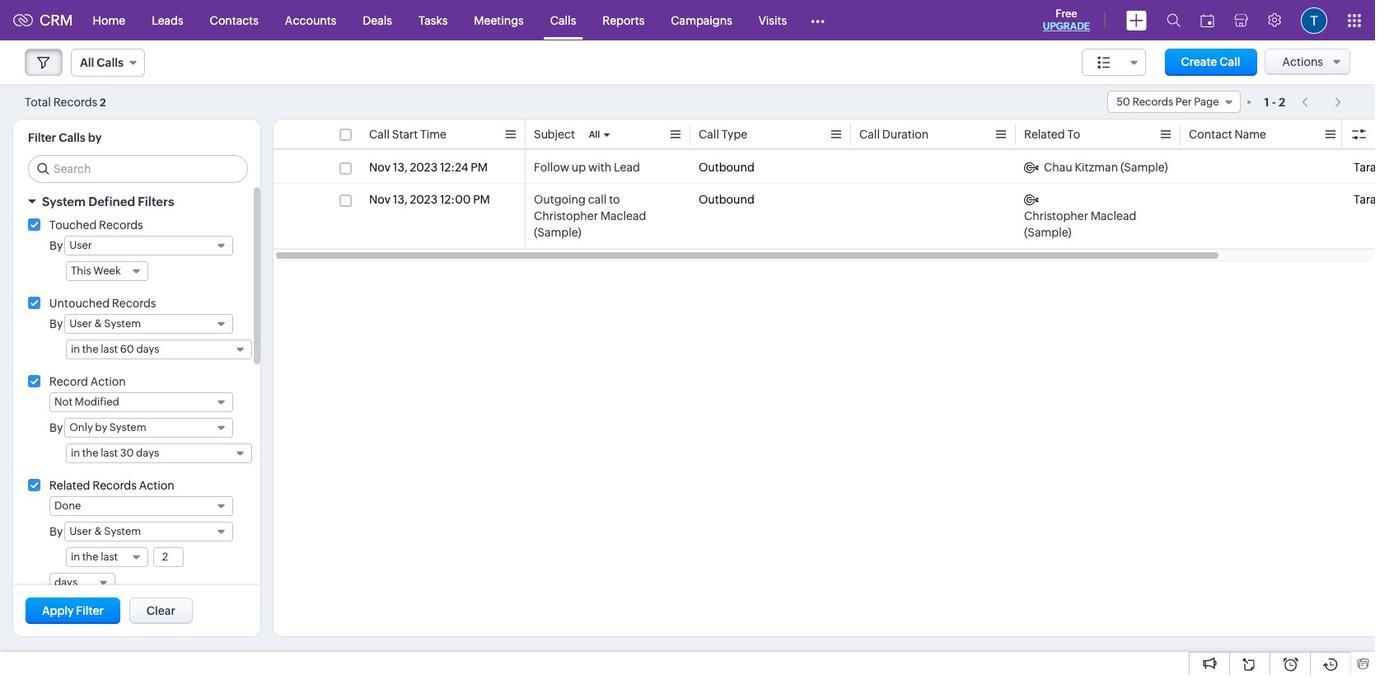 Task type: describe. For each thing, give the bounding box(es) containing it.
system for first user & system field from the bottom of the page
[[104, 525, 141, 537]]

name
[[1235, 128, 1267, 141]]

contact name
[[1190, 128, 1267, 141]]

follow up with lead link
[[534, 159, 640, 176]]

contacts
[[210, 14, 259, 27]]

records for touched
[[99, 218, 143, 232]]

50
[[1117, 96, 1131, 108]]

call duration
[[860, 128, 929, 141]]

1
[[1265, 95, 1270, 108]]

1 by from the top
[[49, 239, 63, 252]]

follow
[[534, 161, 570, 174]]

13, for nov 13, 2023 12:00 pm
[[393, 193, 408, 206]]

time
[[420, 128, 447, 141]]

calls for all calls
[[97, 56, 124, 69]]

the for in the last 60 days
[[82, 343, 99, 355]]

campaigns link
[[658, 0, 746, 40]]

with
[[589, 161, 612, 174]]

tasks
[[419, 14, 448, 27]]

create menu image
[[1127, 10, 1147, 30]]

(sample) for chau kitzman (sample)
[[1121, 161, 1169, 174]]

system defined filters button
[[13, 187, 260, 216]]

record
[[49, 375, 88, 388]]

free upgrade
[[1043, 7, 1091, 32]]

untouched records
[[49, 297, 156, 310]]

search element
[[1157, 0, 1191, 40]]

tara for christopher maclead (sample)
[[1354, 193, 1376, 206]]

days for in the last 30 days
[[136, 447, 159, 459]]

reports link
[[590, 0, 658, 40]]

christopher maclead (sample) link
[[1025, 191, 1173, 241]]

call for type
[[699, 128, 720, 141]]

2023 for 12:00
[[410, 193, 438, 206]]

apply filter button
[[26, 598, 120, 624]]

crm link
[[13, 12, 73, 29]]

leads link
[[139, 0, 197, 40]]

13, for nov 13, 2023 12:24 pm
[[393, 161, 408, 174]]

untouched
[[49, 297, 110, 310]]

4 by from the top
[[49, 525, 63, 538]]

12:24
[[440, 161, 469, 174]]

christopher inside outgoing call to christopher maclead (sample)
[[534, 209, 598, 223]]

outgoing call to christopher maclead (sample) link
[[534, 191, 683, 241]]

days for in the last 60 days
[[136, 343, 160, 355]]

calendar image
[[1201, 14, 1215, 27]]

system inside dropdown button
[[42, 195, 86, 209]]

3 by from the top
[[49, 421, 63, 434]]

accounts link
[[272, 0, 350, 40]]

home
[[93, 14, 125, 27]]

user for first user & system field from the bottom of the page
[[69, 525, 92, 537]]

leads
[[152, 14, 184, 27]]

1 - 2
[[1265, 95, 1286, 108]]

pm for nov 13, 2023 12:24 pm
[[471, 161, 488, 174]]

only
[[69, 421, 93, 434]]

filters
[[138, 195, 174, 209]]

Not Modified field
[[49, 392, 233, 412]]

subject
[[534, 128, 575, 141]]

1 horizontal spatial action
[[139, 479, 174, 492]]

only by system
[[69, 421, 146, 434]]

system defined filters
[[42, 195, 174, 209]]

3 last from the top
[[101, 551, 118, 563]]

in for in the last
[[71, 551, 80, 563]]

chau
[[1044, 161, 1073, 174]]

2 user & system field from the top
[[65, 522, 233, 542]]

this
[[71, 265, 91, 277]]

calls for filter calls by
[[59, 131, 85, 144]]

50 Records Per Page field
[[1108, 91, 1241, 113]]

free
[[1056, 7, 1078, 20]]

christopher inside christopher maclead (sample)
[[1025, 209, 1089, 223]]

type
[[722, 128, 748, 141]]

Search text field
[[29, 156, 247, 182]]

visits
[[759, 14, 787, 27]]

to
[[1068, 128, 1081, 141]]

christopher maclead (sample)
[[1025, 209, 1137, 239]]

last for 60
[[101, 343, 118, 355]]

reports
[[603, 14, 645, 27]]

meetings
[[474, 14, 524, 27]]

call start time
[[369, 128, 447, 141]]

actions
[[1283, 55, 1324, 68]]

outbound for follow up with lead
[[699, 161, 755, 174]]

page
[[1195, 96, 1220, 108]]

home link
[[80, 0, 139, 40]]

60
[[120, 343, 134, 355]]

chau kitzman (sample) link
[[1025, 159, 1169, 176]]

nov for nov 13, 2023 12:00 pm
[[369, 193, 391, 206]]

12:00
[[440, 193, 471, 206]]

profile image
[[1302, 7, 1328, 33]]

deals link
[[350, 0, 406, 40]]

kitzman
[[1075, 161, 1119, 174]]

system for only by system 'field'
[[109, 421, 146, 434]]

contact
[[1190, 128, 1233, 141]]

nov 13, 2023 12:24 pm
[[369, 161, 488, 174]]

search image
[[1167, 13, 1181, 27]]

touched records
[[49, 218, 143, 232]]

size image
[[1098, 55, 1111, 70]]

2 for total records 2
[[100, 96, 106, 108]]

call inside 'button'
[[1220, 55, 1241, 68]]

(sample) for christopher maclead (sample)
[[1025, 226, 1072, 239]]

2 horizontal spatial calls
[[550, 14, 576, 27]]

in for in the last 60 days
[[71, 343, 80, 355]]

0 vertical spatial action
[[90, 375, 126, 388]]

All Calls field
[[71, 49, 145, 77]]

1 user & system from the top
[[69, 317, 141, 330]]

call for start
[[369, 128, 390, 141]]

related to
[[1025, 128, 1081, 141]]

call
[[588, 193, 607, 206]]

days field
[[49, 573, 115, 593]]

create
[[1182, 55, 1218, 68]]

tasks link
[[406, 0, 461, 40]]

records for 50
[[1133, 96, 1174, 108]]

apply
[[42, 604, 74, 617]]

week
[[93, 265, 121, 277]]

pm for nov 13, 2023 12:00 pm
[[473, 193, 490, 206]]

duration
[[883, 128, 929, 141]]

in the last 60 days field
[[66, 340, 252, 359]]

maclead inside outgoing call to christopher maclead (sample)
[[601, 209, 647, 223]]



Task type: locate. For each thing, give the bounding box(es) containing it.
by down touched
[[49, 239, 63, 252]]

call type
[[699, 128, 748, 141]]

2 down all calls
[[100, 96, 106, 108]]

&
[[94, 317, 102, 330], [94, 525, 102, 537]]

0 horizontal spatial related
[[49, 479, 90, 492]]

user & system field up in the last 60 days field
[[65, 314, 233, 334]]

christopher down chau
[[1025, 209, 1089, 223]]

50 records per page
[[1117, 96, 1220, 108]]

2 nov from the top
[[369, 193, 391, 206]]

calls inside field
[[97, 56, 124, 69]]

filter down total
[[28, 131, 56, 144]]

visits link
[[746, 0, 800, 40]]

0 horizontal spatial christopher
[[534, 209, 598, 223]]

None text field
[[154, 548, 183, 566]]

1 last from the top
[[101, 343, 118, 355]]

related left to
[[1025, 128, 1066, 141]]

records
[[53, 95, 97, 108], [1133, 96, 1174, 108], [99, 218, 143, 232], [112, 297, 156, 310], [93, 479, 137, 492]]

in down only
[[71, 447, 80, 459]]

0 horizontal spatial calls
[[59, 131, 85, 144]]

days inside in the last 60 days field
[[136, 343, 160, 355]]

filter
[[28, 131, 56, 144], [76, 604, 104, 617]]

in up days field
[[71, 551, 80, 563]]

0 vertical spatial related
[[1025, 128, 1066, 141]]

last for 30
[[101, 447, 118, 459]]

navigation
[[1294, 90, 1351, 114]]

13, down start
[[393, 161, 408, 174]]

start
[[392, 128, 418, 141]]

clear
[[147, 604, 175, 617]]

related
[[1025, 128, 1066, 141], [49, 479, 90, 492]]

1 vertical spatial user & system
[[69, 525, 141, 537]]

2023 left 12:00
[[410, 193, 438, 206]]

tara
[[1354, 161, 1376, 174], [1354, 193, 1376, 206]]

2 inside total records 2
[[100, 96, 106, 108]]

1 christopher from the left
[[534, 209, 598, 223]]

1 user & system field from the top
[[65, 314, 233, 334]]

1 vertical spatial by
[[95, 421, 107, 434]]

0 vertical spatial tara
[[1354, 161, 1376, 174]]

user down untouched
[[69, 317, 92, 330]]

1 horizontal spatial maclead
[[1091, 209, 1137, 223]]

meetings link
[[461, 0, 537, 40]]

call for duration
[[860, 128, 880, 141]]

all up total records 2
[[80, 56, 94, 69]]

by down total records 2
[[88, 131, 102, 144]]

0 vertical spatial 13,
[[393, 161, 408, 174]]

3 the from the top
[[82, 551, 99, 563]]

1 tara from the top
[[1354, 161, 1376, 174]]

system for second user & system field from the bottom of the page
[[104, 317, 141, 330]]

follow up with lead
[[534, 161, 640, 174]]

records up filter calls by
[[53, 95, 97, 108]]

all for all
[[589, 129, 600, 139]]

1 in from the top
[[71, 343, 80, 355]]

user & system field down the done field
[[65, 522, 233, 542]]

contacts link
[[197, 0, 272, 40]]

related up done
[[49, 479, 90, 492]]

outbound for outgoing call to christopher maclead (sample)
[[699, 193, 755, 206]]

all for all calls
[[80, 56, 94, 69]]

2023 left '12:24'
[[410, 161, 438, 174]]

all inside field
[[80, 56, 94, 69]]

2 maclead from the left
[[1091, 209, 1137, 223]]

1 vertical spatial 2023
[[410, 193, 438, 206]]

pm
[[471, 161, 488, 174], [473, 193, 490, 206]]

last left 60
[[101, 343, 118, 355]]

(sample) inside 'link'
[[1121, 161, 1169, 174]]

nov for nov 13, 2023 12:24 pm
[[369, 161, 391, 174]]

0 horizontal spatial all
[[80, 56, 94, 69]]

0 vertical spatial days
[[136, 343, 160, 355]]

Other Modules field
[[800, 7, 836, 33]]

2 & from the top
[[94, 525, 102, 537]]

1 vertical spatial days
[[136, 447, 159, 459]]

1 horizontal spatial (sample)
[[1025, 226, 1072, 239]]

& up in the last
[[94, 525, 102, 537]]

13, down nov 13, 2023 12:24 pm
[[393, 193, 408, 206]]

calls down total records 2
[[59, 131, 85, 144]]

0 vertical spatial calls
[[550, 14, 576, 27]]

touched
[[49, 218, 97, 232]]

in for in the last 30 days
[[71, 447, 80, 459]]

2023
[[410, 161, 438, 174], [410, 193, 438, 206]]

records inside field
[[1133, 96, 1174, 108]]

records right the 50
[[1133, 96, 1174, 108]]

in the last
[[71, 551, 118, 563]]

1 horizontal spatial all
[[589, 129, 600, 139]]

action up the done field
[[139, 479, 174, 492]]

2 in from the top
[[71, 447, 80, 459]]

1 horizontal spatial christopher
[[1025, 209, 1089, 223]]

nov down call start time at the left top of the page
[[369, 161, 391, 174]]

by down untouched
[[49, 317, 63, 331]]

-
[[1272, 95, 1277, 108]]

1 horizontal spatial 2
[[1279, 95, 1286, 108]]

the up days field
[[82, 551, 99, 563]]

1 vertical spatial user
[[69, 317, 92, 330]]

by left only
[[49, 421, 63, 434]]

crm
[[40, 12, 73, 29]]

system up 60
[[104, 317, 141, 330]]

by down done
[[49, 525, 63, 538]]

by
[[88, 131, 102, 144], [95, 421, 107, 434]]

1 vertical spatial pm
[[473, 193, 490, 206]]

0 vertical spatial user
[[69, 239, 92, 251]]

calls link
[[537, 0, 590, 40]]

1 vertical spatial filter
[[76, 604, 104, 617]]

1 vertical spatial calls
[[97, 56, 124, 69]]

the
[[82, 343, 99, 355], [82, 447, 99, 459], [82, 551, 99, 563]]

3 in from the top
[[71, 551, 80, 563]]

records for untouched
[[112, 297, 156, 310]]

(sample) down outgoing
[[534, 226, 582, 239]]

1 vertical spatial outbound
[[699, 193, 755, 206]]

0 vertical spatial filter
[[28, 131, 56, 144]]

total records 2
[[25, 95, 106, 108]]

2 vertical spatial user
[[69, 525, 92, 537]]

0 vertical spatial 2023
[[410, 161, 438, 174]]

1 user from the top
[[69, 239, 92, 251]]

1 vertical spatial 13,
[[393, 193, 408, 206]]

pm right '12:24'
[[471, 161, 488, 174]]

1 & from the top
[[94, 317, 102, 330]]

last up days field
[[101, 551, 118, 563]]

(sample) right "kitzman"
[[1121, 161, 1169, 174]]

tara for chau kitzman (sample)
[[1354, 161, 1376, 174]]

1 vertical spatial related
[[49, 479, 90, 492]]

(sample) inside outgoing call to christopher maclead (sample)
[[534, 226, 582, 239]]

2 vertical spatial the
[[82, 551, 99, 563]]

user & system down untouched records
[[69, 317, 141, 330]]

last left 30
[[101, 447, 118, 459]]

2 outbound from the top
[[699, 193, 755, 206]]

the for in the last
[[82, 551, 99, 563]]

2 vertical spatial days
[[54, 576, 78, 589]]

profile element
[[1292, 0, 1338, 40]]

0 vertical spatial user & system field
[[65, 314, 233, 334]]

records down in the last 30 days
[[93, 479, 137, 492]]

1 vertical spatial all
[[589, 129, 600, 139]]

this week
[[71, 265, 121, 277]]

2 vertical spatial calls
[[59, 131, 85, 144]]

1 outbound from the top
[[699, 161, 755, 174]]

0 vertical spatial pm
[[471, 161, 488, 174]]

modified
[[75, 396, 119, 408]]

days inside in the last 30 days field
[[136, 447, 159, 459]]

defined
[[88, 195, 135, 209]]

by inside 'field'
[[95, 421, 107, 434]]

0 horizontal spatial (sample)
[[534, 226, 582, 239]]

action up modified
[[90, 375, 126, 388]]

1 vertical spatial the
[[82, 447, 99, 459]]

2 user & system from the top
[[69, 525, 141, 537]]

1 vertical spatial nov
[[369, 193, 391, 206]]

0 vertical spatial in
[[71, 343, 80, 355]]

records for total
[[53, 95, 97, 108]]

0 horizontal spatial 2
[[100, 96, 106, 108]]

in the last 30 days
[[71, 447, 159, 459]]

total
[[25, 95, 51, 108]]

nov down nov 13, 2023 12:24 pm
[[369, 193, 391, 206]]

accounts
[[285, 14, 337, 27]]

upgrade
[[1043, 21, 1091, 32]]

record action
[[49, 375, 126, 388]]

records for related
[[93, 479, 137, 492]]

row group containing nov 13, 2023 12:24 pm
[[274, 152, 1376, 249]]

days right 60
[[136, 343, 160, 355]]

1 vertical spatial tara
[[1354, 193, 1376, 206]]

1 vertical spatial user & system field
[[65, 522, 233, 542]]

& down untouched records
[[94, 317, 102, 330]]

0 horizontal spatial maclead
[[601, 209, 647, 223]]

system up touched
[[42, 195, 86, 209]]

maclead down to
[[601, 209, 647, 223]]

3 user from the top
[[69, 525, 92, 537]]

create call
[[1182, 55, 1241, 68]]

1 vertical spatial action
[[139, 479, 174, 492]]

1 the from the top
[[82, 343, 99, 355]]

2 user from the top
[[69, 317, 92, 330]]

filter down days field
[[76, 604, 104, 617]]

last
[[101, 343, 118, 355], [101, 447, 118, 459], [101, 551, 118, 563]]

to
[[609, 193, 620, 206]]

(sample) inside christopher maclead (sample)
[[1025, 226, 1072, 239]]

user inside the user 'field'
[[69, 239, 92, 251]]

calls left the reports
[[550, 14, 576, 27]]

1 horizontal spatial filter
[[76, 604, 104, 617]]

campaigns
[[671, 14, 733, 27]]

1 nov from the top
[[369, 161, 391, 174]]

in up record
[[71, 343, 80, 355]]

2
[[1279, 95, 1286, 108], [100, 96, 106, 108]]

1 13, from the top
[[393, 161, 408, 174]]

in the last field
[[66, 547, 148, 567]]

user & system up the in the last field
[[69, 525, 141, 537]]

30
[[120, 447, 134, 459]]

not modified
[[54, 396, 119, 408]]

all calls
[[80, 56, 124, 69]]

0 vertical spatial all
[[80, 56, 94, 69]]

system up the in the last field
[[104, 525, 141, 537]]

1 maclead from the left
[[601, 209, 647, 223]]

1 horizontal spatial calls
[[97, 56, 124, 69]]

maclead down chau kitzman (sample)
[[1091, 209, 1137, 223]]

None field
[[1082, 49, 1146, 76]]

days right 30
[[136, 447, 159, 459]]

lead
[[614, 161, 640, 174]]

deals
[[363, 14, 392, 27]]

2 2023 from the top
[[410, 193, 438, 206]]

apply filter
[[42, 604, 104, 617]]

pm right 12:00
[[473, 193, 490, 206]]

2 tara from the top
[[1354, 193, 1376, 206]]

chau kitzman (sample)
[[1044, 161, 1169, 174]]

User & System field
[[65, 314, 233, 334], [65, 522, 233, 542]]

filter inside button
[[76, 604, 104, 617]]

all up with
[[589, 129, 600, 139]]

2 right -
[[1279, 95, 1286, 108]]

user & system
[[69, 317, 141, 330], [69, 525, 141, 537]]

User field
[[65, 236, 233, 256]]

Only by System field
[[65, 418, 233, 438]]

maclead inside christopher maclead (sample)
[[1091, 209, 1137, 223]]

not
[[54, 396, 73, 408]]

the down only
[[82, 447, 99, 459]]

1 vertical spatial last
[[101, 447, 118, 459]]

done
[[54, 500, 81, 512]]

up
[[572, 161, 586, 174]]

days inside days field
[[54, 576, 78, 589]]

0 vertical spatial &
[[94, 317, 102, 330]]

2 for 1 - 2
[[1279, 95, 1286, 108]]

related for related to
[[1025, 128, 1066, 141]]

system up 30
[[109, 421, 146, 434]]

Done field
[[49, 496, 233, 516]]

create call button
[[1165, 49, 1258, 76]]

0 vertical spatial user & system
[[69, 317, 141, 330]]

related records action
[[49, 479, 174, 492]]

christopher down outgoing
[[534, 209, 598, 223]]

per
[[1176, 96, 1193, 108]]

1 vertical spatial in
[[71, 447, 80, 459]]

13,
[[393, 161, 408, 174], [393, 193, 408, 206]]

1 2023 from the top
[[410, 161, 438, 174]]

2 13, from the top
[[393, 193, 408, 206]]

This Week field
[[66, 261, 148, 281]]

system inside 'field'
[[109, 421, 146, 434]]

filter calls by
[[28, 131, 102, 144]]

(sample) down chau
[[1025, 226, 1072, 239]]

records down this week field at left top
[[112, 297, 156, 310]]

2 by from the top
[[49, 317, 63, 331]]

0 vertical spatial last
[[101, 343, 118, 355]]

nov 13, 2023 12:00 pm
[[369, 193, 490, 206]]

user
[[69, 239, 92, 251], [69, 317, 92, 330], [69, 525, 92, 537]]

outgoing call to christopher maclead (sample)
[[534, 193, 647, 239]]

0 vertical spatial outbound
[[699, 161, 755, 174]]

0 vertical spatial by
[[88, 131, 102, 144]]

2 christopher from the left
[[1025, 209, 1089, 223]]

user down done
[[69, 525, 92, 537]]

1 horizontal spatial related
[[1025, 128, 1066, 141]]

2 vertical spatial in
[[71, 551, 80, 563]]

by
[[49, 239, 63, 252], [49, 317, 63, 331], [49, 421, 63, 434], [49, 525, 63, 538]]

0 horizontal spatial filter
[[28, 131, 56, 144]]

call
[[1220, 55, 1241, 68], [369, 128, 390, 141], [699, 128, 720, 141], [860, 128, 880, 141], [1354, 128, 1375, 141]]

the for in the last 30 days
[[82, 447, 99, 459]]

0 horizontal spatial action
[[90, 375, 126, 388]]

by right only
[[95, 421, 107, 434]]

user down touched
[[69, 239, 92, 251]]

row group
[[274, 152, 1376, 249]]

the up record action
[[82, 343, 99, 355]]

2 the from the top
[[82, 447, 99, 459]]

user for second user & system field from the bottom of the page
[[69, 317, 92, 330]]

2023 for 12:24
[[410, 161, 438, 174]]

1 vertical spatial &
[[94, 525, 102, 537]]

days up apply filter
[[54, 576, 78, 589]]

outgoing
[[534, 193, 586, 206]]

0 vertical spatial the
[[82, 343, 99, 355]]

call 
[[1354, 128, 1376, 141]]

maclead
[[601, 209, 647, 223], [1091, 209, 1137, 223]]

calls down 'home'
[[97, 56, 124, 69]]

(sample)
[[1121, 161, 1169, 174], [534, 226, 582, 239], [1025, 226, 1072, 239]]

0 vertical spatial nov
[[369, 161, 391, 174]]

create menu element
[[1117, 0, 1157, 40]]

related for related records action
[[49, 479, 90, 492]]

records down the defined
[[99, 218, 143, 232]]

in the last 30 days field
[[66, 443, 252, 463]]

system
[[42, 195, 86, 209], [104, 317, 141, 330], [109, 421, 146, 434], [104, 525, 141, 537]]

2 vertical spatial last
[[101, 551, 118, 563]]

2 last from the top
[[101, 447, 118, 459]]

2 horizontal spatial (sample)
[[1121, 161, 1169, 174]]



Task type: vqa. For each thing, say whether or not it's contained in the screenshot.
-
yes



